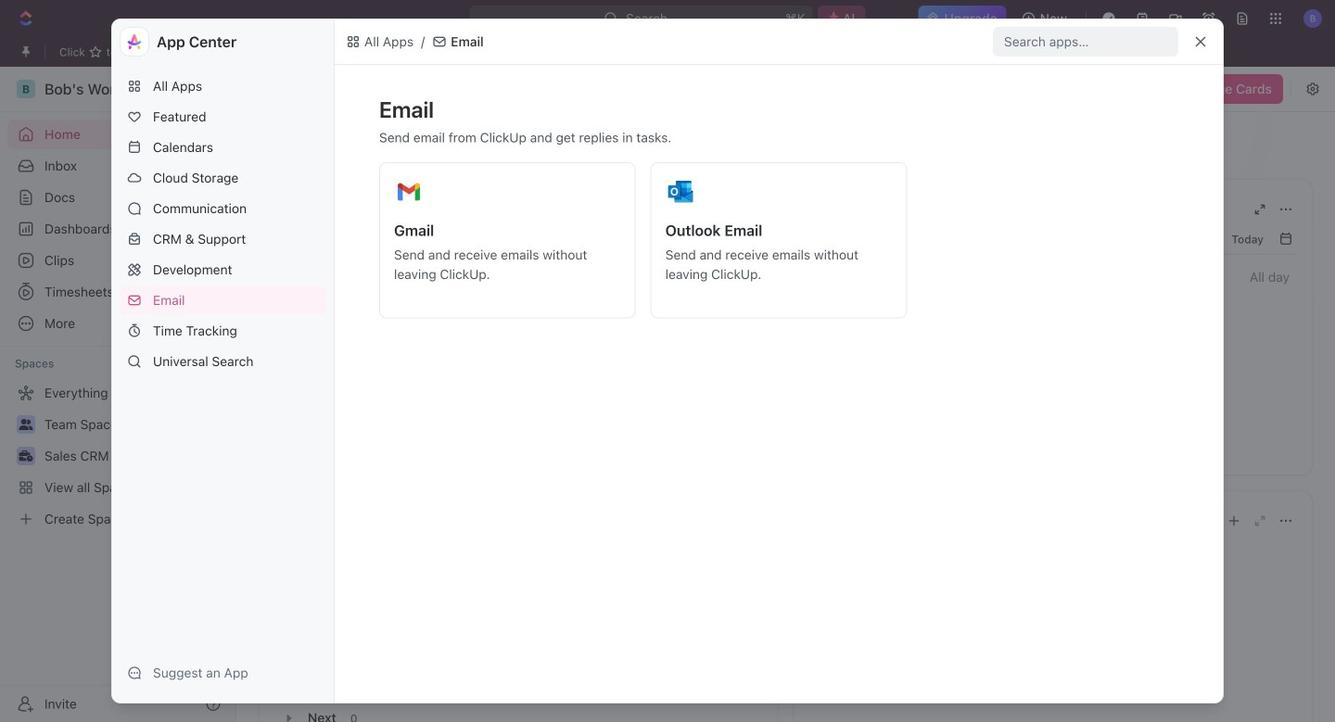 Task type: vqa. For each thing, say whether or not it's contained in the screenshot.
dialog
yes



Task type: describe. For each thing, give the bounding box(es) containing it.
tree inside the sidebar navigation
[[7, 378, 228, 534]]

1 akvyc image from the left
[[346, 34, 361, 49]]



Task type: locate. For each thing, give the bounding box(es) containing it.
dialog
[[111, 19, 1225, 704]]

Search apps… field
[[1005, 31, 1172, 53]]

2 akvyc image from the left
[[432, 34, 447, 49]]

sidebar navigation
[[0, 67, 237, 723]]

1 horizontal spatial akvyc image
[[432, 34, 447, 49]]

0 horizontal spatial akvyc image
[[346, 34, 361, 49]]

tree
[[7, 378, 228, 534]]

akvyc image
[[346, 34, 361, 49], [432, 34, 447, 49]]



